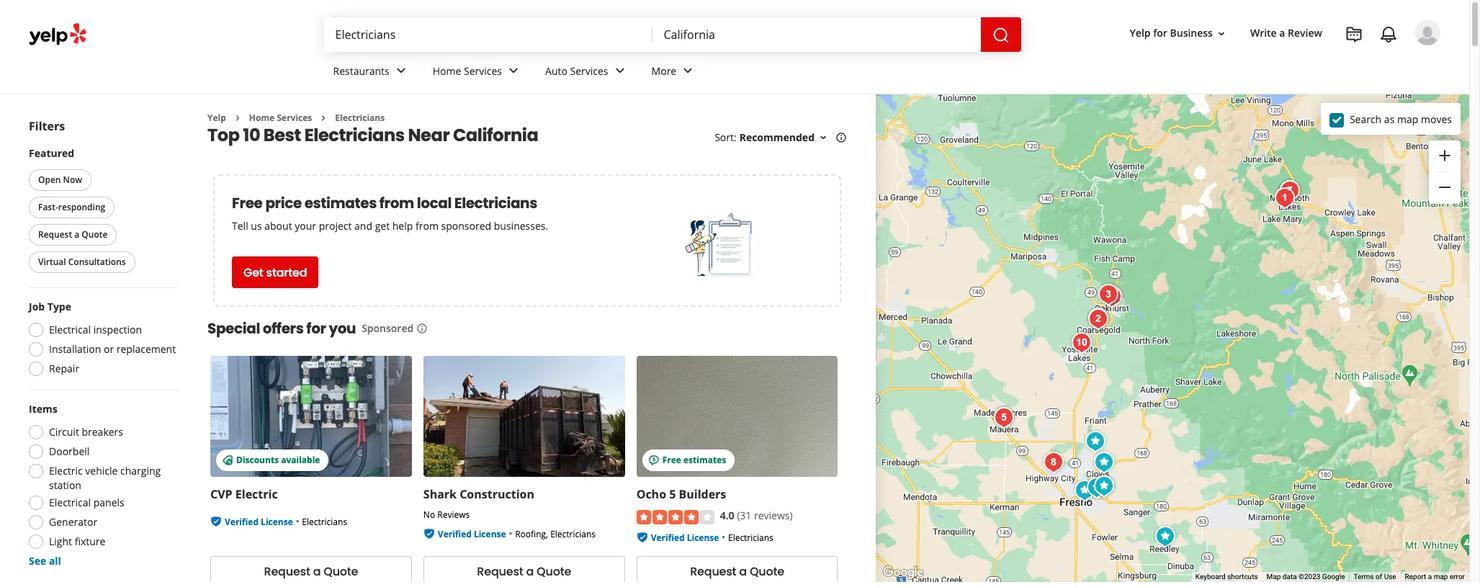 Task type: locate. For each thing, give the bounding box(es) containing it.
gomez electric image
[[990, 403, 1019, 432]]

shark construction image
[[1090, 472, 1119, 500]]

1 horizontal spatial services
[[464, 64, 502, 78]]

16 free estimates v2 image
[[648, 455, 660, 466]]

station
[[49, 478, 81, 492]]

0 horizontal spatial home
[[249, 112, 275, 124]]

quote inside featured group
[[82, 228, 108, 241]]

top 10 best electricians near california
[[207, 123, 539, 147]]

for left business
[[1154, 26, 1168, 40]]

discounts available link
[[210, 356, 412, 477]]

home right 16 chevron right v2 icon
[[249, 112, 275, 124]]

electric
[[49, 464, 83, 478], [235, 487, 278, 502]]

group
[[1429, 140, 1461, 204]]

services inside the auto services link
[[570, 64, 608, 78]]

0 vertical spatial electric
[[49, 464, 83, 478]]

16 chevron down v2 image
[[1216, 28, 1228, 39]]

near
[[408, 123, 450, 147]]

0 vertical spatial map
[[1398, 112, 1419, 126]]

1 vertical spatial for
[[306, 319, 326, 339]]

projects image
[[1346, 26, 1363, 43]]

1 horizontal spatial yelp
[[1130, 26, 1151, 40]]

24 chevron down v2 image for auto services
[[611, 62, 629, 80]]

special
[[207, 319, 260, 339]]

option group containing items
[[24, 402, 179, 568]]

or
[[104, 342, 114, 356]]

none field find
[[335, 27, 641, 43]]

free estimates
[[663, 454, 726, 466]]

1 horizontal spatial none field
[[664, 27, 969, 43]]

2 horizontal spatial 24 chevron down v2 image
[[680, 62, 697, 80]]

24 chevron down v2 image inside restaurants link
[[392, 62, 410, 80]]

option group containing job type
[[24, 300, 179, 380]]

see
[[29, 554, 46, 568]]

free price estimates from local electricians image
[[686, 210, 758, 282]]

free right '16 free estimates v2' icon
[[663, 454, 681, 466]]

1 horizontal spatial for
[[1154, 26, 1168, 40]]

24 chevron down v2 image for restaurants
[[392, 62, 410, 80]]

1 none field from the left
[[335, 27, 641, 43]]

1 horizontal spatial 16 info v2 image
[[836, 132, 847, 144]]

open now
[[38, 174, 82, 186]]

from up the help
[[380, 193, 414, 214]]

16 verified v2 image down the no
[[424, 528, 435, 540]]

yelp
[[1130, 26, 1151, 40], [207, 112, 226, 124]]

1 horizontal spatial license
[[474, 528, 506, 541]]

businesses.
[[494, 219, 548, 233]]

0 horizontal spatial electric
[[49, 464, 83, 478]]

home services left 16 chevron right v2 image
[[249, 112, 312, 124]]

for inside yelp for business button
[[1154, 26, 1168, 40]]

16 chevron down v2 image
[[818, 132, 829, 144]]

job type
[[29, 300, 71, 313]]

egli electric image
[[1151, 522, 1180, 551]]

1 24 chevron down v2 image from the left
[[392, 62, 410, 80]]

services right "auto"
[[570, 64, 608, 78]]

cvp electric link
[[210, 487, 278, 502]]

verified down 4 star rating image
[[651, 532, 685, 544]]

virtual consultations button
[[29, 251, 135, 273]]

24 chevron down v2 image inside more link
[[680, 62, 697, 80]]

services inside home services link
[[464, 64, 502, 78]]

1 vertical spatial free
[[663, 454, 681, 466]]

1 horizontal spatial home services link
[[421, 52, 534, 94]]

restaurants
[[333, 64, 390, 78]]

16 info v2 image right 16 chevron down v2 image
[[836, 132, 847, 144]]

for left you
[[306, 319, 326, 339]]

1 horizontal spatial verified
[[438, 528, 472, 541]]

3 24 chevron down v2 image from the left
[[680, 62, 697, 80]]

verified down reviews at left
[[438, 528, 472, 541]]

0 vertical spatial for
[[1154, 26, 1168, 40]]

vehicle
[[85, 464, 118, 478]]

0 horizontal spatial map
[[1398, 112, 1419, 126]]

verified license button down reviews at left
[[438, 527, 506, 541]]

map right 'as'
[[1398, 112, 1419, 126]]

0 horizontal spatial 16 verified v2 image
[[424, 528, 435, 540]]

(31
[[737, 509, 752, 523]]

electricians inside "free price estimates from local electricians tell us about your project and get help from sponsored businesses."
[[454, 193, 537, 214]]

quote
[[82, 228, 108, 241], [324, 564, 358, 580], [537, 564, 571, 580], [750, 564, 785, 580]]

electricians up businesses.
[[454, 193, 537, 214]]

0 horizontal spatial from
[[380, 193, 414, 214]]

electricians down the 4.0 (31 reviews)
[[728, 532, 774, 544]]

24 chevron down v2 image inside the auto services link
[[611, 62, 629, 80]]

fast-responding
[[38, 201, 105, 213]]

free price estimates from local electricians tell us about your project and get help from sponsored businesses.
[[232, 193, 548, 233]]

license down cvp electric "link"
[[261, 516, 293, 528]]

0 vertical spatial from
[[380, 193, 414, 214]]

home services down find text field
[[433, 64, 502, 78]]

1 horizontal spatial 24 chevron down v2 image
[[611, 62, 629, 80]]

24 chevron down v2 image right restaurants
[[392, 62, 410, 80]]

electrical
[[49, 323, 91, 336], [49, 496, 91, 509]]

1 horizontal spatial home services
[[433, 64, 502, 78]]

map left error
[[1434, 573, 1449, 581]]

home down find text field
[[433, 64, 461, 78]]

reviews
[[438, 509, 470, 521]]

1 horizontal spatial 16 verified v2 image
[[637, 531, 648, 543]]

for
[[1154, 26, 1168, 40], [306, 319, 326, 339]]

notifications image
[[1380, 26, 1398, 43]]

yelp link
[[207, 112, 226, 124]]

1 horizontal spatial electric
[[235, 487, 278, 502]]

home
[[433, 64, 461, 78], [249, 112, 275, 124]]

map for error
[[1434, 573, 1449, 581]]

1 horizontal spatial free
[[663, 454, 681, 466]]

yelp for yelp link
[[207, 112, 226, 124]]

free inside free estimates link
[[663, 454, 681, 466]]

0 horizontal spatial license
[[261, 516, 293, 528]]

2 24 chevron down v2 image from the left
[[611, 62, 629, 80]]

map data ©2023 google
[[1267, 573, 1345, 581]]

map
[[1267, 573, 1281, 581]]

electricians right 16 chevron right v2 image
[[335, 112, 385, 124]]

license down 4 star rating image
[[687, 532, 719, 544]]

sponsored
[[362, 322, 414, 335]]

16 verified v2 image
[[210, 516, 222, 528]]

0 vertical spatial yelp
[[1130, 26, 1151, 40]]

get started button
[[232, 257, 319, 288]]

0 vertical spatial 16 info v2 image
[[836, 132, 847, 144]]

restaurants link
[[322, 52, 421, 94]]

1 horizontal spatial from
[[416, 219, 439, 233]]

cvp electric image
[[1081, 427, 1110, 456]]

request a quote button
[[29, 224, 117, 246], [210, 556, 412, 582], [424, 556, 625, 582], [637, 556, 838, 582]]

map for moves
[[1398, 112, 1419, 126]]

1 horizontal spatial estimates
[[684, 454, 726, 466]]

verified license button down 4 star rating image
[[651, 530, 719, 544]]

verified license button down cvp electric "link"
[[225, 515, 293, 528]]

verified
[[225, 516, 259, 528], [438, 528, 472, 541], [651, 532, 685, 544]]

verified license down reviews at left
[[438, 528, 506, 541]]

1 horizontal spatial map
[[1434, 573, 1449, 581]]

zoom in image
[[1437, 147, 1454, 164]]

verified right 16 verified v2 image
[[225, 516, 259, 528]]

1 electrical from the top
[[49, 323, 91, 336]]

verified license down 4 star rating image
[[651, 532, 719, 544]]

yelp for business
[[1130, 26, 1213, 40]]

project
[[319, 219, 352, 233]]

free inside "free price estimates from local electricians tell us about your project and get help from sponsored businesses."
[[232, 193, 263, 214]]

16 verified v2 image
[[424, 528, 435, 540], [637, 531, 648, 543]]

24 chevron down v2 image
[[392, 62, 410, 80], [611, 62, 629, 80], [680, 62, 697, 80]]

license for ocho 5 builders
[[687, 532, 719, 544]]

0 horizontal spatial none field
[[335, 27, 641, 43]]

estimates up builders on the left bottom of the page
[[684, 454, 726, 466]]

best
[[264, 123, 301, 147]]

yelp left business
[[1130, 26, 1151, 40]]

home services link left 16 chevron right v2 image
[[249, 112, 312, 124]]

campanella electric image
[[1084, 304, 1113, 333]]

request
[[38, 228, 72, 241], [264, 564, 310, 580], [477, 564, 523, 580], [690, 564, 737, 580]]

verified license down cvp electric "link"
[[225, 516, 293, 528]]

0 horizontal spatial verified license
[[225, 516, 293, 528]]

0 horizontal spatial 24 chevron down v2 image
[[392, 62, 410, 80]]

1 vertical spatial home services
[[249, 112, 312, 124]]

none field near
[[664, 27, 969, 43]]

16 info v2 image right sponsored
[[417, 323, 428, 334]]

auto services
[[545, 64, 608, 78]]

2 horizontal spatial services
[[570, 64, 608, 78]]

1 vertical spatial electric
[[235, 487, 278, 502]]

1 vertical spatial 16 info v2 image
[[417, 323, 428, 334]]

0 vertical spatial home
[[433, 64, 461, 78]]

services left 16 chevron right v2 image
[[277, 112, 312, 124]]

virtual consultations
[[38, 256, 126, 268]]

electrical inspection
[[49, 323, 142, 336]]

sponsored
[[441, 219, 491, 233]]

16 info v2 image
[[836, 132, 847, 144], [417, 323, 428, 334]]

auto services link
[[534, 52, 640, 94]]

estimates up project
[[305, 193, 377, 214]]

24 chevron down v2 image
[[505, 62, 522, 80]]

0 vertical spatial home services link
[[421, 52, 534, 94]]

electrical up installation
[[49, 323, 91, 336]]

0 vertical spatial electrical
[[49, 323, 91, 336]]

see all
[[29, 554, 61, 568]]

4.0
[[720, 509, 735, 523]]

get
[[375, 219, 390, 233]]

services for the topmost home services link
[[464, 64, 502, 78]]

1 vertical spatial home
[[249, 112, 275, 124]]

ocho
[[637, 487, 666, 502]]

1 horizontal spatial home
[[433, 64, 461, 78]]

electric up station at the bottom left
[[49, 464, 83, 478]]

None field
[[335, 27, 641, 43], [664, 27, 969, 43]]

responding
[[58, 201, 105, 213]]

1 option group from the top
[[24, 300, 179, 380]]

0 vertical spatial free
[[232, 193, 263, 214]]

16 verified v2 image for shark construction
[[424, 528, 435, 540]]

1 vertical spatial map
[[1434, 573, 1449, 581]]

more link
[[640, 52, 708, 94]]

electric down discounts at the left of the page
[[235, 487, 278, 502]]

free
[[232, 193, 263, 214], [663, 454, 681, 466]]

nolan p. image
[[1415, 19, 1441, 45]]

help
[[392, 219, 413, 233]]

electrical down station at the bottom left
[[49, 496, 91, 509]]

user actions element
[[1119, 18, 1461, 107]]

1 vertical spatial from
[[416, 219, 439, 233]]

1 vertical spatial option group
[[24, 402, 179, 568]]

roofing,
[[515, 528, 548, 541]]

2 horizontal spatial verified license button
[[651, 530, 719, 544]]

paul's electric image
[[1276, 176, 1305, 205]]

search image
[[992, 26, 1010, 44]]

google image
[[880, 563, 927, 582]]

0 vertical spatial option group
[[24, 300, 179, 380]]

electricians right roofing,
[[551, 528, 596, 541]]

yelp inside button
[[1130, 26, 1151, 40]]

terms
[[1354, 573, 1374, 581]]

1 horizontal spatial verified license button
[[438, 527, 506, 541]]

1 vertical spatial home services link
[[249, 112, 312, 124]]

services
[[464, 64, 502, 78], [570, 64, 608, 78], [277, 112, 312, 124]]

type
[[47, 300, 71, 313]]

0 horizontal spatial estimates
[[305, 193, 377, 214]]

ocho 5 builders
[[637, 487, 726, 502]]

data
[[1283, 573, 1297, 581]]

more
[[652, 64, 677, 78]]

24 chevron down v2 image right more
[[680, 62, 697, 80]]

a
[[1280, 26, 1286, 40], [74, 228, 79, 241], [313, 564, 321, 580], [526, 564, 534, 580], [739, 564, 747, 580], [1429, 573, 1432, 581]]

1 vertical spatial yelp
[[207, 112, 226, 124]]

24 chevron down v2 image right auto services
[[611, 62, 629, 80]]

0 horizontal spatial yelp
[[207, 112, 226, 124]]

services left 24 chevron down v2 image
[[464, 64, 502, 78]]

option group
[[24, 300, 179, 380], [24, 402, 179, 568]]

home services link down find text field
[[421, 52, 534, 94]]

2 option group from the top
[[24, 402, 179, 568]]

auto
[[545, 64, 568, 78]]

0 horizontal spatial for
[[306, 319, 326, 339]]

free up tell at the top
[[232, 193, 263, 214]]

16 verified v2 image down 4 star rating image
[[637, 531, 648, 543]]

2 electrical from the top
[[49, 496, 91, 509]]

1 vertical spatial electrical
[[49, 496, 91, 509]]

tracy frederick's electric image
[[1068, 328, 1097, 357]]

discounts
[[236, 454, 279, 466]]

2 horizontal spatial license
[[687, 532, 719, 544]]

None search field
[[324, 17, 1024, 52]]

license down shark construction no reviews
[[474, 528, 506, 541]]

now
[[63, 174, 82, 186]]

16 chevron right v2 image
[[318, 112, 329, 124]]

0 horizontal spatial free
[[232, 193, 263, 214]]

16 verified v2 image for ocho 5 builders
[[637, 531, 648, 543]]

light fixture
[[49, 535, 105, 548]]

inspection
[[93, 323, 142, 336]]

featured group
[[26, 146, 179, 276]]

from down local
[[416, 219, 439, 233]]

1 horizontal spatial verified license
[[438, 528, 506, 541]]

0 vertical spatial home services
[[433, 64, 502, 78]]

2 horizontal spatial verified license
[[651, 532, 719, 544]]

0 horizontal spatial 16 info v2 image
[[417, 323, 428, 334]]

2 horizontal spatial verified
[[651, 532, 685, 544]]

electricians down restaurants link
[[304, 123, 405, 147]]

0 vertical spatial estimates
[[305, 193, 377, 214]]

2 none field from the left
[[664, 27, 969, 43]]

verified license button for ocho 5 builders
[[651, 530, 719, 544]]

yelp left 16 chevron right v2 icon
[[207, 112, 226, 124]]

available
[[281, 454, 320, 466]]

zoom out image
[[1437, 179, 1454, 196]]



Task type: vqa. For each thing, say whether or not it's contained in the screenshot.
view business link to the middle
no



Task type: describe. For each thing, give the bounding box(es) containing it.
a inside group
[[74, 228, 79, 241]]

generator
[[49, 515, 97, 529]]

keyboard shortcuts
[[1196, 573, 1258, 581]]

see all button
[[29, 554, 61, 568]]

home inside 'business categories' element
[[433, 64, 461, 78]]

verified for shark construction
[[438, 528, 472, 541]]

installation or replacement
[[49, 342, 176, 356]]

0 horizontal spatial home services link
[[249, 112, 312, 124]]

map region
[[775, 0, 1481, 582]]

terms of use link
[[1354, 573, 1397, 581]]

request a quote inside featured group
[[38, 228, 108, 241]]

cvp electric
[[210, 487, 278, 502]]

sort:
[[715, 131, 737, 144]]

home services inside 'business categories' element
[[433, 64, 502, 78]]

16 info v2 image for special offers for you
[[417, 323, 428, 334]]

electricians link
[[335, 112, 385, 124]]

©2023
[[1299, 573, 1321, 581]]

recommended button
[[740, 131, 829, 144]]

business
[[1170, 26, 1213, 40]]

no
[[424, 509, 435, 521]]

repair
[[49, 362, 79, 375]]

doorbell
[[49, 445, 90, 458]]

business categories element
[[322, 52, 1441, 94]]

license for shark construction
[[474, 528, 506, 541]]

about
[[265, 219, 292, 233]]

24 chevron down v2 image for more
[[680, 62, 697, 80]]

electric inside electric vehicle charging station
[[49, 464, 83, 478]]

keyboard shortcuts button
[[1196, 572, 1258, 582]]

consultations
[[68, 256, 126, 268]]

request inside featured group
[[38, 228, 72, 241]]

1 vertical spatial estimates
[[684, 454, 726, 466]]

cro handyman service welding & brazing image
[[1071, 476, 1099, 505]]

free for estimates
[[663, 454, 681, 466]]

job
[[29, 300, 45, 313]]

us
[[251, 219, 262, 233]]

cvp
[[210, 487, 232, 502]]

replacement
[[117, 342, 176, 356]]

search as map moves
[[1350, 112, 1452, 126]]

verified license for ocho 5 builders
[[651, 532, 719, 544]]

andrew's electric image
[[1094, 280, 1123, 309]]

started
[[266, 264, 307, 281]]

ocho 5 builders link
[[637, 487, 726, 502]]

5
[[669, 487, 676, 502]]

estimates inside "free price estimates from local electricians tell us about your project and get help from sponsored businesses."
[[305, 193, 377, 214]]

services for the auto services link
[[570, 64, 608, 78]]

as
[[1385, 112, 1395, 126]]

0 horizontal spatial services
[[277, 112, 312, 124]]

special offers for you
[[207, 319, 356, 339]]

Near text field
[[664, 27, 969, 43]]

report a map error link
[[1405, 573, 1465, 581]]

light
[[49, 535, 72, 548]]

marks handyman service image
[[1083, 473, 1112, 502]]

write a review
[[1251, 26, 1323, 40]]

recommended
[[740, 131, 815, 144]]

sbrega electric image
[[1084, 304, 1113, 333]]

tell
[[232, 219, 248, 233]]

items
[[29, 402, 57, 416]]

discounts available
[[236, 454, 320, 466]]

search
[[1350, 112, 1382, 126]]

your
[[295, 219, 316, 233]]

jv electric image
[[1090, 472, 1119, 500]]

get
[[244, 264, 263, 281]]

shark construction link
[[424, 487, 535, 502]]

fixture
[[75, 535, 105, 548]]

16 chevron right v2 image
[[232, 112, 243, 124]]

yelp for business button
[[1124, 20, 1233, 46]]

gomez electric image
[[990, 403, 1019, 432]]

4 star rating image
[[637, 510, 714, 524]]

california
[[453, 123, 539, 147]]

10
[[243, 123, 260, 147]]

fast-
[[38, 201, 58, 213]]

verified license for shark construction
[[438, 528, 506, 541]]

free for price
[[232, 193, 263, 214]]

electrical for electrical panels
[[49, 496, 91, 509]]

fast-responding button
[[29, 197, 115, 218]]

you
[[329, 319, 356, 339]]

verified for ocho 5 builders
[[651, 532, 685, 544]]

reviews)
[[754, 509, 793, 523]]

top
[[207, 123, 240, 147]]

report a map error
[[1405, 573, 1465, 581]]

open now button
[[29, 169, 92, 191]]

16 info v2 image for top 10 best electricians near california
[[836, 132, 847, 144]]

baldwin industrial group image
[[1271, 183, 1300, 212]]

electricians down available
[[302, 516, 347, 528]]

virtual
[[38, 256, 66, 268]]

shark construction no reviews
[[424, 487, 535, 521]]

open
[[38, 174, 61, 186]]

northwestern electric image
[[1098, 282, 1127, 311]]

yelp for yelp for business
[[1130, 26, 1151, 40]]

16 discount available v2 image
[[222, 455, 233, 466]]

electrical for electrical inspection
[[49, 323, 91, 336]]

builders
[[679, 487, 726, 502]]

price
[[265, 193, 302, 214]]

free estimates link
[[637, 356, 838, 477]]

error
[[1450, 573, 1465, 581]]

0 horizontal spatial verified license button
[[225, 515, 293, 528]]

write
[[1251, 26, 1277, 40]]

selsor electric image
[[1040, 448, 1068, 477]]

panels
[[93, 496, 124, 509]]

a inside 'link'
[[1280, 26, 1286, 40]]

installation
[[49, 342, 101, 356]]

ocho 5 builders image
[[1090, 448, 1119, 477]]

review
[[1288, 26, 1323, 40]]

google
[[1323, 573, 1345, 581]]

local
[[417, 193, 452, 214]]

electrical panels
[[49, 496, 124, 509]]

high altitude electric image
[[1276, 176, 1305, 205]]

of
[[1376, 573, 1383, 581]]

all
[[49, 554, 61, 568]]

construction
[[460, 487, 535, 502]]

0 horizontal spatial home services
[[249, 112, 312, 124]]

0 horizontal spatial verified
[[225, 516, 259, 528]]

use
[[1385, 573, 1397, 581]]

verified license button for shark construction
[[438, 527, 506, 541]]

report
[[1405, 573, 1427, 581]]

charging
[[120, 464, 161, 478]]

Find text field
[[335, 27, 641, 43]]



